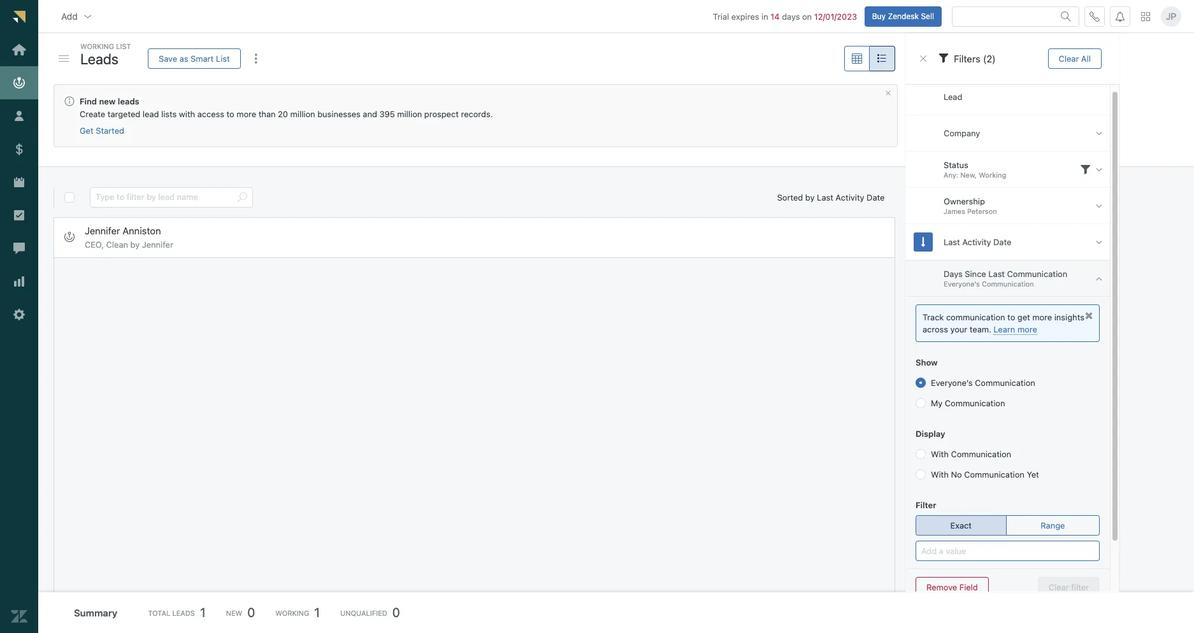 Task type: locate. For each thing, give the bounding box(es) containing it.
last activity date
[[944, 237, 1012, 247]]

leads inside working list leads
[[80, 50, 119, 67]]

working for leads
[[80, 42, 114, 50]]

2 with from the top
[[931, 470, 949, 480]]

team.
[[970, 324, 992, 334]]

with left no
[[931, 470, 949, 480]]

0 right new
[[248, 606, 255, 620]]

working inside working 1
[[276, 609, 309, 618]]

working for 1
[[276, 609, 309, 618]]

buy zendesk sell button
[[865, 6, 942, 27]]

by
[[806, 192, 815, 203], [130, 239, 140, 250]]

your
[[951, 324, 968, 334]]

with
[[931, 450, 949, 460], [931, 470, 949, 480]]

more inside "find new leads create targeted lead lists with access to more than 20 million businesses and 395 million prospect records."
[[237, 109, 256, 119]]

(2)
[[983, 53, 996, 64]]

0 for unqualified 0
[[393, 606, 400, 620]]

leads image
[[64, 232, 75, 242]]

Add a value field
[[922, 542, 1094, 561]]

working
[[80, 42, 114, 50], [979, 171, 1007, 179], [276, 609, 309, 618]]

1 horizontal spatial to
[[1008, 312, 1016, 323]]

0 vertical spatial list
[[116, 42, 131, 50]]

2 horizontal spatial last
[[989, 269, 1005, 279]]

than
[[259, 109, 276, 119]]

jennifer
[[85, 225, 120, 236], [142, 239, 173, 250]]

1 vertical spatial date
[[994, 237, 1012, 247]]

0 horizontal spatial 1
[[200, 606, 206, 620]]

1 vertical spatial working
[[979, 171, 1007, 179]]

days
[[944, 269, 963, 279]]

activity
[[836, 192, 865, 203], [963, 237, 991, 247]]

leads inside total leads 1
[[172, 609, 195, 618]]

everyone's up "my"
[[931, 378, 973, 388]]

by right the sorted
[[806, 192, 815, 203]]

0 horizontal spatial 0
[[248, 606, 255, 620]]

1 vertical spatial to
[[1008, 312, 1016, 323]]

1 vertical spatial with
[[931, 470, 949, 480]]

save as smart list button
[[148, 48, 241, 69]]

0 horizontal spatial last
[[818, 192, 834, 203]]

leads right handler icon
[[80, 50, 119, 67]]

1 0 from the left
[[248, 606, 255, 620]]

jennifer anniston ceo, clean by jennifer
[[85, 225, 173, 250]]

0 vertical spatial angle down image
[[1096, 128, 1103, 139]]

1 left new
[[200, 606, 206, 620]]

1 with from the top
[[931, 450, 949, 460]]

filter fill image
[[939, 53, 949, 63]]

communication up with no communication yet
[[951, 450, 1012, 460]]

0 vertical spatial cancel image
[[919, 54, 929, 64]]

1 horizontal spatial activity
[[963, 237, 991, 247]]

0 horizontal spatial activity
[[836, 192, 865, 203]]

display
[[916, 429, 946, 439]]

0 vertical spatial to
[[227, 109, 234, 119]]

list inside working list leads
[[116, 42, 131, 50]]

1 horizontal spatial jennifer
[[142, 239, 173, 250]]

1 vertical spatial leads
[[172, 609, 195, 618]]

1 horizontal spatial million
[[397, 109, 422, 119]]

long arrow down image
[[921, 237, 926, 248]]

clear all
[[1059, 53, 1091, 63]]

million right 20
[[290, 109, 315, 119]]

everyone's inside days since last communication everyone's communication
[[944, 280, 980, 288]]

working right new 0
[[276, 609, 309, 618]]

last right the sorted
[[818, 192, 834, 203]]

started
[[96, 126, 124, 136]]

days
[[782, 11, 801, 21]]

last right "long arrow down" image
[[944, 237, 960, 247]]

my
[[931, 399, 943, 409]]

jp button
[[1162, 6, 1182, 27]]

3 angle down image from the top
[[1096, 237, 1103, 248]]

trial
[[713, 11, 730, 21]]

2 horizontal spatial working
[[979, 171, 1007, 179]]

lists
[[161, 109, 177, 119]]

to right the access
[[227, 109, 234, 119]]

0 horizontal spatial by
[[130, 239, 140, 250]]

handler image
[[59, 56, 69, 62]]

0 horizontal spatial to
[[227, 109, 234, 119]]

my communication
[[931, 399, 1006, 409]]

communication down since
[[982, 280, 1034, 288]]

field
[[960, 583, 978, 593]]

in
[[762, 11, 769, 21]]

1 vertical spatial cancel image
[[885, 90, 892, 97]]

1 vertical spatial everyone's
[[931, 378, 973, 388]]

exact
[[951, 521, 972, 531]]

1 angle down image from the top
[[1096, 128, 1103, 139]]

0 vertical spatial jennifer
[[85, 225, 120, 236]]

chevron down image
[[83, 11, 93, 21]]

working right new,
[[979, 171, 1007, 179]]

0 vertical spatial date
[[867, 192, 885, 203]]

1 horizontal spatial working
[[276, 609, 309, 618]]

sorted by last activity date
[[778, 192, 885, 203]]

communication up "get"
[[1008, 269, 1068, 279]]

2 vertical spatial last
[[989, 269, 1005, 279]]

jennifer anniston link
[[85, 225, 161, 237]]

zendesk
[[888, 11, 920, 21]]

by down anniston
[[130, 239, 140, 250]]

prospect
[[425, 109, 459, 119]]

learn more
[[994, 324, 1038, 334]]

2 vertical spatial angle down image
[[1096, 237, 1103, 248]]

jp
[[1167, 11, 1177, 22]]

0 vertical spatial activity
[[836, 192, 865, 203]]

0 horizontal spatial million
[[290, 109, 315, 119]]

overflow vertical fill image
[[251, 54, 261, 64]]

0 horizontal spatial working
[[80, 42, 114, 50]]

angle down image
[[1096, 128, 1103, 139], [1096, 164, 1103, 175], [1096, 237, 1103, 248]]

learn
[[994, 324, 1016, 334]]

1 vertical spatial jennifer
[[142, 239, 173, 250]]

all
[[1082, 53, 1091, 63]]

expires
[[732, 11, 760, 21]]

last inside days since last communication everyone's communication
[[989, 269, 1005, 279]]

20
[[278, 109, 288, 119]]

jennifer down anniston
[[142, 239, 173, 250]]

list right the 'smart'
[[216, 53, 230, 63]]

to left "get"
[[1008, 312, 1016, 323]]

date
[[867, 192, 885, 203], [994, 237, 1012, 247]]

0 vertical spatial leads
[[80, 50, 119, 67]]

2 1 from the left
[[315, 606, 320, 620]]

last right since
[[989, 269, 1005, 279]]

0 vertical spatial working
[[80, 42, 114, 50]]

0 vertical spatial by
[[806, 192, 815, 203]]

add
[[61, 11, 78, 21]]

with down display
[[931, 450, 949, 460]]

get
[[80, 126, 94, 136]]

bell image
[[1116, 11, 1126, 21]]

1 horizontal spatial 0
[[393, 606, 400, 620]]

communication down with communication
[[965, 470, 1025, 480]]

0 vertical spatial last
[[818, 192, 834, 203]]

1 vertical spatial activity
[[963, 237, 991, 247]]

0 horizontal spatial leads
[[80, 50, 119, 67]]

1 vertical spatial more
[[1033, 312, 1053, 323]]

everyone's down days
[[944, 280, 980, 288]]

1 horizontal spatial leads
[[172, 609, 195, 618]]

0 vertical spatial everyone's
[[944, 280, 980, 288]]

company
[[944, 128, 981, 138]]

create
[[80, 109, 105, 119]]

with for with no communication yet
[[931, 470, 949, 480]]

cancel image
[[919, 54, 929, 64], [885, 90, 892, 97]]

1 vertical spatial by
[[130, 239, 140, 250]]

activity right the sorted
[[836, 192, 865, 203]]

jennifer up ceo,
[[85, 225, 120, 236]]

Type to filter by lead name field
[[96, 188, 232, 207]]

zendesk image
[[11, 609, 27, 626]]

0 horizontal spatial list
[[116, 42, 131, 50]]

0 vertical spatial more
[[237, 109, 256, 119]]

with no communication yet
[[931, 470, 1040, 480]]

days since last communication everyone's communication
[[944, 269, 1068, 288]]

to
[[227, 109, 234, 119], [1008, 312, 1016, 323]]

anniston
[[123, 225, 161, 236]]

by inside jennifer anniston ceo, clean by jennifer
[[130, 239, 140, 250]]

1 horizontal spatial list
[[216, 53, 230, 63]]

1 left unqualified
[[315, 606, 320, 620]]

list up leads
[[116, 42, 131, 50]]

1 horizontal spatial 1
[[315, 606, 320, 620]]

communication up my communication
[[975, 378, 1036, 388]]

1 horizontal spatial cancel image
[[919, 54, 929, 64]]

list
[[116, 42, 131, 50], [216, 53, 230, 63]]

million right '395'
[[397, 109, 422, 119]]

everyone's
[[944, 280, 980, 288], [931, 378, 973, 388]]

2 angle down image from the top
[[1096, 164, 1103, 175]]

working inside working list leads
[[80, 42, 114, 50]]

more down "get"
[[1018, 324, 1038, 334]]

communication
[[1008, 269, 1068, 279], [982, 280, 1034, 288], [975, 378, 1036, 388], [945, 399, 1006, 409], [951, 450, 1012, 460], [965, 470, 1025, 480]]

1 vertical spatial last
[[944, 237, 960, 247]]

range
[[1041, 521, 1065, 531]]

2 0 from the left
[[393, 606, 400, 620]]

activity down the peterson in the right top of the page
[[963, 237, 991, 247]]

million
[[290, 109, 315, 119], [397, 109, 422, 119]]

1 million from the left
[[290, 109, 315, 119]]

leads
[[118, 96, 139, 106]]

0 vertical spatial with
[[931, 450, 949, 460]]

and
[[363, 109, 377, 119]]

more right "get"
[[1033, 312, 1053, 323]]

yet
[[1027, 470, 1040, 480]]

2 vertical spatial working
[[276, 609, 309, 618]]

working down chevron down icon
[[80, 42, 114, 50]]

1 vertical spatial list
[[216, 53, 230, 63]]

more
[[237, 109, 256, 119], [1033, 312, 1053, 323], [1018, 324, 1038, 334]]

1 vertical spatial angle down image
[[1096, 164, 1103, 175]]

angle up image
[[1096, 273, 1103, 284]]

leads right total at the left bottom of page
[[172, 609, 195, 618]]

0 right unqualified
[[393, 606, 400, 620]]

more left than
[[237, 109, 256, 119]]

unqualified 0
[[340, 606, 400, 620]]



Task type: vqa. For each thing, say whether or not it's contained in the screenshot.
Total Leads 1
yes



Task type: describe. For each thing, give the bounding box(es) containing it.
clear all button
[[1048, 48, 1102, 69]]

show
[[916, 358, 938, 368]]

buy
[[873, 11, 886, 21]]

search image
[[237, 193, 247, 203]]

new 0
[[226, 606, 255, 620]]

1 1 from the left
[[200, 606, 206, 620]]

smart
[[191, 53, 214, 63]]

ownership james peterson
[[944, 196, 997, 216]]

filter
[[916, 501, 937, 511]]

new
[[99, 96, 116, 106]]

2 million from the left
[[397, 109, 422, 119]]

peterson
[[968, 207, 997, 216]]

last for by
[[818, 192, 834, 203]]

clear
[[1059, 53, 1079, 63]]

with communication
[[931, 450, 1012, 460]]

summary
[[74, 608, 118, 619]]

ownership
[[944, 196, 985, 207]]

remove field
[[927, 583, 978, 593]]

exact button
[[916, 516, 1007, 536]]

targeted
[[108, 109, 140, 119]]

remove image
[[1085, 310, 1093, 321]]

angle down image
[[1096, 201, 1103, 211]]

to inside track communication to get more insights across your team.
[[1008, 312, 1016, 323]]

range button
[[1006, 516, 1100, 536]]

info image
[[64, 96, 75, 106]]

as
[[180, 53, 188, 63]]

track
[[923, 312, 944, 323]]

status any: new, working
[[944, 160, 1007, 179]]

more inside track communication to get more insights across your team.
[[1033, 312, 1053, 323]]

calls image
[[1090, 11, 1101, 21]]

learn more link
[[994, 324, 1038, 335]]

1 horizontal spatial last
[[944, 237, 960, 247]]

395
[[380, 109, 395, 119]]

save
[[159, 53, 177, 63]]

0 for new 0
[[248, 606, 255, 620]]

insights
[[1055, 312, 1085, 323]]

save as smart list
[[159, 53, 230, 63]]

find new leads create targeted lead lists with access to more than 20 million businesses and 395 million prospect records.
[[80, 96, 493, 119]]

1 horizontal spatial date
[[994, 237, 1012, 247]]

sorted
[[778, 192, 804, 203]]

to inside "find new leads create targeted lead lists with access to more than 20 million businesses and 395 million prospect records."
[[227, 109, 234, 119]]

any:
[[944, 171, 959, 179]]

2 vertical spatial more
[[1018, 324, 1038, 334]]

total
[[148, 609, 170, 618]]

total leads 1
[[148, 606, 206, 620]]

1 horizontal spatial by
[[806, 192, 815, 203]]

get started
[[80, 126, 124, 136]]

new,
[[961, 171, 977, 179]]

track communication to get more insights across your team.
[[923, 312, 1085, 334]]

get
[[1018, 312, 1031, 323]]

records.
[[461, 109, 493, 119]]

get started link
[[80, 126, 124, 137]]

communication
[[947, 312, 1006, 323]]

filters (2)
[[954, 53, 996, 64]]

unqualified
[[340, 609, 388, 618]]

businesses
[[318, 109, 361, 119]]

filters
[[954, 53, 981, 64]]

with for with communication
[[931, 450, 949, 460]]

on
[[803, 11, 812, 21]]

0 horizontal spatial cancel image
[[885, 90, 892, 97]]

working 1
[[276, 606, 320, 620]]

new
[[226, 609, 242, 618]]

14
[[771, 11, 780, 21]]

status
[[944, 160, 969, 170]]

no
[[951, 470, 962, 480]]

zendesk products image
[[1142, 12, 1151, 21]]

ceo,
[[85, 239, 104, 250]]

trial expires in 14 days on 12/01/2023
[[713, 11, 858, 21]]

list inside button
[[216, 53, 230, 63]]

since
[[965, 269, 987, 279]]

access
[[198, 109, 224, 119]]

working list leads
[[80, 42, 131, 67]]

find
[[80, 96, 97, 106]]

last for since
[[989, 269, 1005, 279]]

12/01/2023
[[815, 11, 858, 21]]

remove field button
[[916, 578, 989, 598]]

lead
[[143, 109, 159, 119]]

with
[[179, 109, 195, 119]]

buy zendesk sell
[[873, 11, 935, 21]]

0 horizontal spatial date
[[867, 192, 885, 203]]

james
[[944, 207, 966, 216]]

filter fill image
[[1081, 165, 1091, 175]]

clean
[[106, 239, 128, 250]]

working inside status any: new, working
[[979, 171, 1007, 179]]

lead
[[944, 92, 963, 102]]

search image
[[1062, 11, 1072, 21]]

remove
[[927, 583, 958, 593]]

add button
[[51, 4, 103, 29]]

sell
[[922, 11, 935, 21]]

across
[[923, 324, 948, 334]]

communication down everyone's communication
[[945, 399, 1006, 409]]

everyone's communication
[[931, 378, 1036, 388]]

0 horizontal spatial jennifer
[[85, 225, 120, 236]]



